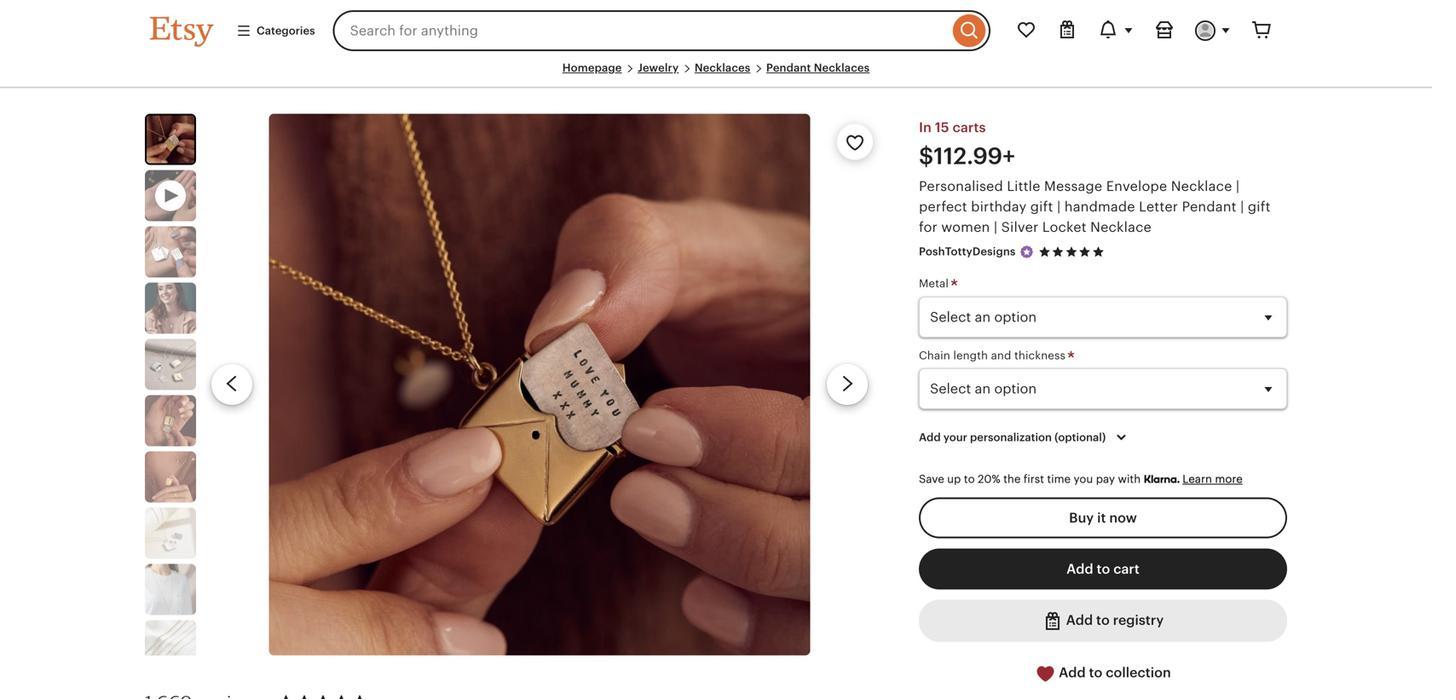 Task type: vqa. For each thing, say whether or not it's contained in the screenshot.
Save up to 20% the first time you pay with Klarna. Learn more
yes



Task type: describe. For each thing, give the bounding box(es) containing it.
personalised little message envelope necklace perfect image 2 image
[[145, 227, 196, 278]]

carts
[[953, 120, 986, 135]]

buy it now
[[1070, 511, 1138, 526]]

categories banner
[[119, 0, 1313, 61]]

add for add to collection
[[1059, 665, 1086, 681]]

with
[[1118, 473, 1141, 486]]

jewelry link
[[638, 61, 679, 74]]

star_seller image
[[1020, 245, 1035, 260]]

now
[[1110, 511, 1138, 526]]

1 necklaces from the left
[[695, 61, 751, 74]]

for
[[919, 220, 938, 235]]

letter
[[1139, 199, 1179, 215]]

add your personalization (optional)
[[919, 431, 1106, 444]]

poshtottydesigns link
[[919, 245, 1016, 258]]

personalised
[[919, 179, 1004, 194]]

to for add to collection
[[1090, 665, 1103, 681]]

chain length and thickness
[[919, 349, 1069, 362]]

add to collection
[[1056, 665, 1172, 681]]

15
[[935, 120, 950, 135]]

buy it now button
[[919, 498, 1288, 539]]

klarna.
[[1144, 473, 1180, 486]]

2 gift from the left
[[1248, 199, 1271, 215]]

categories button
[[223, 15, 328, 46]]

metal
[[919, 277, 952, 290]]

necklaces link
[[695, 61, 751, 74]]

personalization
[[971, 431, 1052, 444]]

none search field inside categories banner
[[333, 10, 991, 51]]

up
[[948, 473, 961, 486]]

personalised little message envelope necklace | perfect birthday gift | handmade letter pendant | gift for women | silver locket necklace
[[919, 179, 1271, 235]]

in
[[919, 120, 932, 135]]

to inside save up to 20% the first time you pay with klarna. learn more
[[964, 473, 975, 486]]

add to registry
[[1063, 613, 1164, 628]]

pendant necklaces
[[767, 61, 870, 74]]

message
[[1045, 179, 1103, 194]]

cart
[[1114, 562, 1140, 577]]

personalised little message envelope necklace perfect image 6 image
[[145, 452, 196, 503]]

length
[[954, 349, 988, 362]]

envelope
[[1107, 179, 1168, 194]]

Search for anything text field
[[333, 10, 949, 51]]

birthday
[[972, 199, 1027, 215]]

add for add to cart
[[1067, 562, 1094, 577]]

personalised little message envelope necklace perfect image 4 image
[[145, 339, 196, 390]]

personalised little message envelope necklace perfect image 3 image
[[145, 283, 196, 334]]



Task type: locate. For each thing, give the bounding box(es) containing it.
None search field
[[333, 10, 991, 51]]

add for add to registry
[[1067, 613, 1093, 628]]

pendant
[[767, 61, 811, 74], [1183, 199, 1237, 215]]

1 horizontal spatial necklace
[[1172, 179, 1233, 194]]

0 horizontal spatial necklaces
[[695, 61, 751, 74]]

pendant necklaces link
[[767, 61, 870, 74]]

1 horizontal spatial gift
[[1248, 199, 1271, 215]]

necklace up letter
[[1172, 179, 1233, 194]]

save
[[919, 473, 945, 486]]

to left 'cart'
[[1097, 562, 1111, 577]]

locket
[[1043, 220, 1087, 235]]

add for add your personalization (optional)
[[919, 431, 941, 444]]

silver
[[1002, 220, 1039, 235]]

buy
[[1070, 511, 1094, 526]]

thickness
[[1015, 349, 1066, 362]]

learn more button
[[1183, 473, 1243, 486]]

more
[[1216, 473, 1243, 486]]

personalised little message envelope necklace perfect image 7 image
[[145, 508, 196, 559]]

to inside add to registry button
[[1097, 613, 1110, 628]]

in 15 carts $112.99+
[[919, 120, 1016, 169]]

1 horizontal spatial pendant
[[1183, 199, 1237, 215]]

add left your
[[919, 431, 941, 444]]

poshtottydesigns
[[919, 245, 1016, 258]]

homepage
[[563, 61, 622, 74]]

0 vertical spatial necklace
[[1172, 179, 1233, 194]]

categories
[[257, 24, 315, 37]]

time
[[1048, 473, 1071, 486]]

your
[[944, 431, 968, 444]]

0 horizontal spatial gift
[[1031, 199, 1054, 215]]

1 horizontal spatial personalised little message envelope necklace perfect image 1 image
[[269, 114, 811, 656]]

pendant inside personalised little message envelope necklace | perfect birthday gift | handmade letter pendant | gift for women | silver locket necklace
[[1183, 199, 1237, 215]]

personalised little message envelope necklace perfect image 9 image
[[145, 621, 196, 672]]

save up to 20% the first time you pay with klarna. learn more
[[919, 473, 1243, 486]]

add
[[919, 431, 941, 444], [1067, 562, 1094, 577], [1067, 613, 1093, 628], [1059, 665, 1086, 681]]

to inside add to cart button
[[1097, 562, 1111, 577]]

pendant inside menu bar
[[767, 61, 811, 74]]

homepage link
[[563, 61, 622, 74]]

personalised little message envelope necklace perfect image 8 image
[[145, 564, 196, 615]]

$112.99+
[[919, 143, 1016, 169]]

1 horizontal spatial necklaces
[[814, 61, 870, 74]]

1 vertical spatial pendant
[[1183, 199, 1237, 215]]

add to registry button
[[919, 600, 1288, 642]]

add down add to registry button
[[1059, 665, 1086, 681]]

menu bar containing homepage
[[150, 61, 1283, 88]]

|
[[1237, 179, 1240, 194], [1057, 199, 1061, 215], [1241, 199, 1245, 215], [994, 220, 998, 235]]

1 vertical spatial necklace
[[1091, 220, 1152, 235]]

handmade
[[1065, 199, 1136, 215]]

to for add to cart
[[1097, 562, 1111, 577]]

add to cart
[[1067, 562, 1140, 577]]

to left 'registry'
[[1097, 613, 1110, 628]]

0 horizontal spatial necklace
[[1091, 220, 1152, 235]]

it
[[1098, 511, 1107, 526]]

2 necklaces from the left
[[814, 61, 870, 74]]

(optional)
[[1055, 431, 1106, 444]]

add inside dropdown button
[[919, 431, 941, 444]]

add left 'cart'
[[1067, 562, 1094, 577]]

add to collection button
[[919, 652, 1288, 695]]

registry
[[1114, 613, 1164, 628]]

to inside add to collection button
[[1090, 665, 1103, 681]]

0 vertical spatial pendant
[[767, 61, 811, 74]]

the
[[1004, 473, 1021, 486]]

first
[[1024, 473, 1045, 486]]

pendant right letter
[[1183, 199, 1237, 215]]

0 horizontal spatial pendant
[[767, 61, 811, 74]]

necklaces
[[695, 61, 751, 74], [814, 61, 870, 74]]

to for add to registry
[[1097, 613, 1110, 628]]

perfect
[[919, 199, 968, 215]]

little
[[1007, 179, 1041, 194]]

jewelry
[[638, 61, 679, 74]]

collection
[[1106, 665, 1172, 681]]

necklace
[[1172, 179, 1233, 194], [1091, 220, 1152, 235]]

you
[[1074, 473, 1094, 486]]

add to cart button
[[919, 549, 1288, 590]]

personalised little message envelope necklace perfect image 5 image
[[145, 395, 196, 447]]

0 horizontal spatial personalised little message envelope necklace perfect image 1 image
[[147, 116, 194, 163]]

to right up
[[964, 473, 975, 486]]

women
[[942, 220, 991, 235]]

to
[[964, 473, 975, 486], [1097, 562, 1111, 577], [1097, 613, 1110, 628], [1090, 665, 1103, 681]]

20%
[[978, 473, 1001, 486]]

menu bar
[[150, 61, 1283, 88]]

necklace down handmade
[[1091, 220, 1152, 235]]

1 gift from the left
[[1031, 199, 1054, 215]]

personalised little message envelope necklace perfect image 1 image
[[269, 114, 811, 656], [147, 116, 194, 163]]

add your personalization (optional) button
[[907, 420, 1145, 456]]

pay
[[1097, 473, 1116, 486]]

to left collection
[[1090, 665, 1103, 681]]

and
[[992, 349, 1012, 362]]

learn
[[1183, 473, 1213, 486]]

chain
[[919, 349, 951, 362]]

gift
[[1031, 199, 1054, 215], [1248, 199, 1271, 215]]

add down 'add to cart' at right bottom
[[1067, 613, 1093, 628]]

pendant right necklaces link
[[767, 61, 811, 74]]



